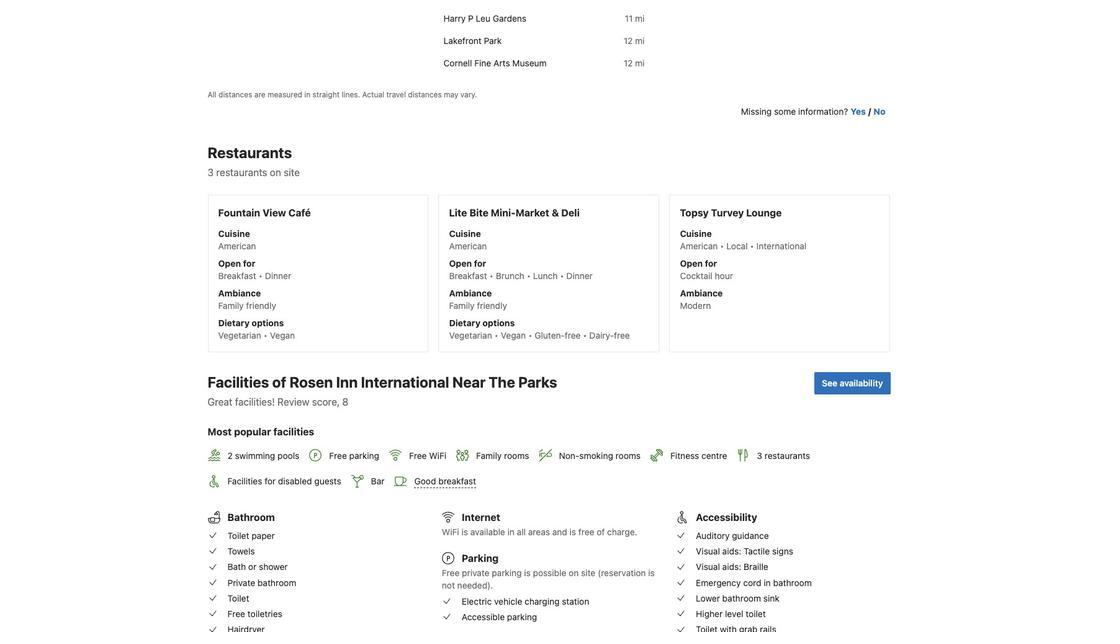 Task type: vqa. For each thing, say whether or not it's contained in the screenshot.
Breakfast included corresponding to Hampton Inn Santa Cruz West, Ca
no



Task type: locate. For each thing, give the bounding box(es) containing it.
deli
[[561, 207, 580, 218]]

1 12 mi from the top
[[624, 35, 645, 46]]

1 ambiance family friendly from the left
[[218, 288, 276, 311]]

ambiance family friendly for fountain
[[218, 288, 276, 311]]

1 vertical spatial site
[[581, 568, 596, 579]]

1 rooms from the left
[[504, 451, 529, 461]]

1 vertical spatial visual
[[696, 562, 720, 573]]

0 horizontal spatial breakfast
[[218, 270, 256, 281]]

ambiance family friendly down open for breakfast • dinner
[[218, 288, 276, 311]]

2 ambiance family friendly from the left
[[449, 288, 507, 311]]

electric
[[462, 596, 492, 607]]

parking for free
[[349, 451, 379, 461]]

not
[[442, 581, 455, 591]]

2 horizontal spatial american
[[680, 241, 718, 251]]

1 vertical spatial 3
[[757, 451, 762, 461]]

0 vertical spatial 12 mi
[[624, 35, 645, 46]]

1 dinner from the left
[[265, 270, 291, 281]]

free up guests
[[329, 451, 347, 461]]

vegetarian
[[218, 330, 261, 341], [449, 330, 492, 341]]

0 vertical spatial on
[[270, 167, 281, 178]]

12 mi
[[624, 35, 645, 46], [624, 58, 645, 68]]

vegan for mini-
[[501, 330, 526, 341]]

visual up emergency
[[696, 562, 720, 573]]

breakfast up dietary options vegetarian • vegan
[[218, 270, 256, 281]]

dietary up near
[[449, 318, 481, 328]]

missing some information? yes / no
[[741, 106, 886, 116]]

is down "internet"
[[462, 527, 468, 538]]

turvey
[[711, 207, 744, 218]]

signs
[[772, 546, 794, 557]]

open inside open for breakfast • dinner
[[218, 258, 241, 269]]

1 horizontal spatial vegan
[[501, 330, 526, 341]]

mini-
[[491, 207, 516, 218]]

12 mi for lakefront park
[[624, 35, 645, 46]]

open for cocktail hour
[[680, 258, 733, 281]]

1 vertical spatial of
[[597, 527, 605, 538]]

in
[[304, 90, 311, 99], [508, 527, 515, 538], [764, 578, 771, 588]]

0 horizontal spatial american
[[218, 241, 256, 251]]

0 horizontal spatial dietary
[[218, 318, 250, 328]]

for left disabled on the bottom of page
[[265, 476, 276, 487]]

1 12 from the top
[[624, 35, 633, 46]]

0 horizontal spatial family
[[218, 300, 244, 311]]

friendly for bite
[[477, 300, 507, 311]]

0 vertical spatial 3
[[208, 167, 214, 178]]

toilet
[[746, 609, 766, 620]]

1 horizontal spatial friendly
[[477, 300, 507, 311]]

wifi up good breakfast
[[429, 451, 447, 461]]

1 vertical spatial in
[[508, 527, 515, 538]]

popular
[[234, 426, 271, 438]]

1 distances from the left
[[219, 90, 252, 99]]

the
[[489, 374, 515, 391]]

vegan
[[270, 330, 295, 341], [501, 330, 526, 341]]

2 cuisine american from the left
[[449, 228, 487, 251]]

dietary inside dietary options vegetarian • vegan • gluten-free • dairy-free
[[449, 318, 481, 328]]

ambiance up modern
[[680, 288, 723, 298]]

p
[[468, 13, 474, 23]]

distances right the all
[[219, 90, 252, 99]]

1 vegetarian from the left
[[218, 330, 261, 341]]

visual
[[696, 546, 720, 557], [696, 562, 720, 573]]

0 horizontal spatial international
[[361, 374, 449, 391]]

options for view
[[252, 318, 284, 328]]

2 aids: from the top
[[723, 562, 742, 573]]

dinner inside open for breakfast • dinner
[[265, 270, 291, 281]]

for up the hour
[[705, 258, 717, 269]]

rooms left non-
[[504, 451, 529, 461]]

bathroom down shower
[[258, 578, 296, 588]]

breakfast inside open for breakfast • brunch • lunch • dinner
[[449, 270, 487, 281]]

possible
[[533, 568, 566, 579]]

on down restaurants
[[270, 167, 281, 178]]

3 right centre
[[757, 451, 762, 461]]

0 horizontal spatial open
[[218, 258, 241, 269]]

3 cuisine from the left
[[680, 228, 712, 239]]

1 horizontal spatial ambiance family friendly
[[449, 288, 507, 311]]

cuisine down lite
[[449, 228, 481, 239]]

of up "review"
[[272, 374, 286, 391]]

1 vertical spatial 12 mi
[[624, 58, 645, 68]]

0 horizontal spatial distances
[[219, 90, 252, 99]]

inn
[[336, 374, 358, 391]]

2 american from the left
[[449, 241, 487, 251]]

private bathroom
[[228, 578, 296, 588]]

bathroom up sink
[[773, 578, 812, 588]]

dietary down open for breakfast • dinner
[[218, 318, 250, 328]]

12
[[624, 35, 633, 46], [624, 58, 633, 68]]

0 horizontal spatial vegetarian
[[218, 330, 261, 341]]

wifi left available
[[442, 527, 459, 538]]

2 open from the left
[[449, 258, 472, 269]]

vegetarian inside dietary options vegetarian • vegan
[[218, 330, 261, 341]]

cuisine american for lite
[[449, 228, 487, 251]]

toilet
[[228, 531, 249, 541], [228, 593, 249, 604]]

0 vertical spatial site
[[284, 167, 300, 178]]

1 vertical spatial toilet
[[228, 593, 249, 604]]

no
[[874, 106, 886, 116]]

site inside restaurants 3 restaurants on site
[[284, 167, 300, 178]]

1 mi from the top
[[635, 13, 645, 23]]

1 horizontal spatial cuisine
[[449, 228, 481, 239]]

cuisine american down fountain
[[218, 228, 256, 251]]

facilities
[[274, 426, 314, 438]]

is
[[462, 527, 468, 538], [570, 527, 576, 538], [524, 568, 531, 579], [648, 568, 655, 579]]

parking up vehicle
[[492, 568, 522, 579]]

for down fountain
[[243, 258, 255, 269]]

0 vertical spatial toilet
[[228, 531, 249, 541]]

auditory
[[696, 531, 730, 541]]

of left charge. at bottom right
[[597, 527, 605, 538]]

towels
[[228, 546, 255, 557]]

free left toiletries
[[228, 609, 245, 620]]

leu
[[476, 13, 491, 23]]

gluten-
[[535, 330, 565, 341]]

0 vertical spatial parking
[[349, 451, 379, 461]]

2 horizontal spatial in
[[764, 578, 771, 588]]

auditory guidance
[[696, 531, 769, 541]]

aids: for tactile
[[723, 546, 742, 557]]

cuisine for topsy
[[680, 228, 712, 239]]

options down brunch
[[483, 318, 515, 328]]

breakfast left brunch
[[449, 270, 487, 281]]

2 ambiance from the left
[[449, 288, 492, 298]]

2 visual from the top
[[696, 562, 720, 573]]

vegan up "rosen"
[[270, 330, 295, 341]]

for
[[243, 258, 255, 269], [474, 258, 486, 269], [705, 258, 717, 269], [265, 476, 276, 487]]

1 vertical spatial on
[[569, 568, 579, 579]]

ambiance down open for breakfast • brunch • lunch • dinner
[[449, 288, 492, 298]]

12 mi for cornell fine arts museum
[[624, 58, 645, 68]]

2 breakfast from the left
[[449, 270, 487, 281]]

local
[[727, 241, 748, 251]]

toilet down private
[[228, 593, 249, 604]]

open up cocktail
[[680, 258, 703, 269]]

cuisine down 'topsy'
[[680, 228, 712, 239]]

2 horizontal spatial cuisine
[[680, 228, 712, 239]]

facilities down swimming
[[228, 476, 262, 487]]

0 horizontal spatial rooms
[[504, 451, 529, 461]]

dinner right the 'lunch'
[[567, 270, 593, 281]]

1 vertical spatial 12
[[624, 58, 633, 68]]

dietary for lite
[[449, 318, 481, 328]]

breakfast inside open for breakfast • dinner
[[218, 270, 256, 281]]

dinner up dietary options vegetarian • vegan
[[265, 270, 291, 281]]

family for lite
[[449, 300, 475, 311]]

lite
[[449, 207, 467, 218]]

vegan inside dietary options vegetarian • vegan
[[270, 330, 295, 341]]

family rooms
[[476, 451, 529, 461]]

3 down restaurants
[[208, 167, 214, 178]]

1 vertical spatial mi
[[635, 35, 645, 46]]

free parking
[[329, 451, 379, 461]]

cuisine down fountain
[[218, 228, 250, 239]]

ambiance for lite
[[449, 288, 492, 298]]

travel
[[386, 90, 406, 99]]

options inside dietary options vegetarian • vegan
[[252, 318, 284, 328]]

• inside dietary options vegetarian • vegan
[[264, 330, 268, 341]]

11 mi
[[625, 13, 645, 23]]

open
[[218, 258, 241, 269], [449, 258, 472, 269], [680, 258, 703, 269]]

american up open for cocktail hour on the right top of page
[[680, 241, 718, 251]]

open for fountain
[[218, 258, 241, 269]]

2 toilet from the top
[[228, 593, 249, 604]]

missing
[[741, 106, 772, 116]]

restaurants
[[216, 167, 267, 178], [765, 451, 810, 461]]

2 rooms from the left
[[616, 451, 641, 461]]

fitness
[[671, 451, 699, 461]]

2 friendly from the left
[[477, 300, 507, 311]]

2 options from the left
[[483, 318, 515, 328]]

dietary options vegetarian • vegan • gluten-free • dairy-free
[[449, 318, 630, 341]]

smoking
[[580, 451, 613, 461]]

1 cuisine american from the left
[[218, 228, 256, 251]]

site up station
[[581, 568, 596, 579]]

0 horizontal spatial restaurants
[[216, 167, 267, 178]]

1 horizontal spatial breakfast
[[449, 270, 487, 281]]

parking inside "free private parking is possible on site (reservation is not needed)."
[[492, 568, 522, 579]]

tactile
[[744, 546, 770, 557]]

parking down electric vehicle charging station
[[507, 612, 537, 623]]

1 ambiance from the left
[[218, 288, 261, 298]]

toiletries
[[248, 609, 282, 620]]

harry
[[444, 13, 466, 23]]

international down lounge in the right top of the page
[[757, 241, 807, 251]]

free
[[329, 451, 347, 461], [409, 451, 427, 461], [442, 568, 460, 579], [228, 609, 245, 620]]

visual for visual aids: braille
[[696, 562, 720, 573]]

american for topsy
[[680, 241, 718, 251]]

1 vertical spatial aids:
[[723, 562, 742, 573]]

facilities up facilities! at bottom
[[208, 374, 269, 391]]

good breakfast
[[414, 476, 476, 487]]

paper
[[252, 531, 275, 541]]

1 breakfast from the left
[[218, 270, 256, 281]]

1 vertical spatial wifi
[[442, 527, 459, 538]]

friendly down brunch
[[477, 300, 507, 311]]

1 horizontal spatial rooms
[[616, 451, 641, 461]]

museum
[[513, 58, 547, 68]]

12 for lakefront park
[[624, 35, 633, 46]]

1 vertical spatial international
[[361, 374, 449, 391]]

1 open from the left
[[218, 258, 241, 269]]

parking
[[462, 553, 499, 565]]

in left straight
[[304, 90, 311, 99]]

2 vertical spatial in
[[764, 578, 771, 588]]

aids: down "visual aids: tactile signs"
[[723, 562, 742, 573]]

bathroom up level
[[723, 593, 761, 604]]

emergency
[[696, 578, 741, 588]]

great
[[208, 397, 233, 408]]

near
[[452, 374, 486, 391]]

1 horizontal spatial cuisine american
[[449, 228, 487, 251]]

free inside "free private parking is possible on site (reservation is not needed)."
[[442, 568, 460, 579]]

american up open for breakfast • dinner
[[218, 241, 256, 251]]

1 dietary from the left
[[218, 318, 250, 328]]

0 vertical spatial 12
[[624, 35, 633, 46]]

on
[[270, 167, 281, 178], [569, 568, 579, 579]]

1 horizontal spatial vegetarian
[[449, 330, 492, 341]]

facilities!
[[235, 397, 275, 408]]

3 ambiance from the left
[[680, 288, 723, 298]]

1 horizontal spatial distances
[[408, 90, 442, 99]]

facilities inside facilities of rosen inn international near the parks great facilities! review score, 8
[[208, 374, 269, 391]]

1 horizontal spatial dinner
[[567, 270, 593, 281]]

0 horizontal spatial vegan
[[270, 330, 295, 341]]

2 dinner from the left
[[567, 270, 593, 281]]

1 cuisine from the left
[[218, 228, 250, 239]]

breakfast for lite
[[449, 270, 487, 281]]

1 horizontal spatial american
[[449, 241, 487, 251]]

lines.
[[342, 90, 360, 99]]

ambiance modern
[[680, 288, 723, 311]]

mi for gardens
[[635, 13, 645, 23]]

open inside open for cocktail hour
[[680, 258, 703, 269]]

1 vegan from the left
[[270, 330, 295, 341]]

1 horizontal spatial bathroom
[[723, 593, 761, 604]]

0 horizontal spatial ambiance
[[218, 288, 261, 298]]

options inside dietary options vegetarian • vegan • gluten-free • dairy-free
[[483, 318, 515, 328]]

1 vertical spatial facilities
[[228, 476, 262, 487]]

2 cuisine from the left
[[449, 228, 481, 239]]

fountain
[[218, 207, 260, 218]]

cuisine american down lite
[[449, 228, 487, 251]]

aids:
[[723, 546, 742, 557], [723, 562, 742, 573]]

3 restaurants
[[757, 451, 810, 461]]

1 visual from the top
[[696, 546, 720, 557]]

for inside open for breakfast • brunch • lunch • dinner
[[474, 258, 486, 269]]

open for lite
[[449, 258, 472, 269]]

1 horizontal spatial in
[[508, 527, 515, 538]]

3 mi from the top
[[635, 58, 645, 68]]

0 horizontal spatial bathroom
[[258, 578, 296, 588]]

in left all
[[508, 527, 515, 538]]

options for bite
[[483, 318, 515, 328]]

non-smoking rooms
[[559, 451, 641, 461]]

visual down auditory
[[696, 546, 720, 557]]

ambiance down open for breakfast • dinner
[[218, 288, 261, 298]]

0 vertical spatial of
[[272, 374, 286, 391]]

cuisine
[[218, 228, 250, 239], [449, 228, 481, 239], [680, 228, 712, 239]]

0 vertical spatial facilities
[[208, 374, 269, 391]]

0 horizontal spatial 3
[[208, 167, 214, 178]]

american
[[218, 241, 256, 251], [449, 241, 487, 251], [680, 241, 718, 251]]

parking
[[349, 451, 379, 461], [492, 568, 522, 579], [507, 612, 537, 623]]

1 horizontal spatial on
[[569, 568, 579, 579]]

0 horizontal spatial on
[[270, 167, 281, 178]]

0 horizontal spatial cuisine american
[[218, 228, 256, 251]]

2 dietary from the left
[[449, 318, 481, 328]]

2 vertical spatial mi
[[635, 58, 645, 68]]

1 vertical spatial parking
[[492, 568, 522, 579]]

vegan inside dietary options vegetarian • vegan • gluten-free • dairy-free
[[501, 330, 526, 341]]

0 horizontal spatial dinner
[[265, 270, 291, 281]]

0 horizontal spatial site
[[284, 167, 300, 178]]

2 12 from the top
[[624, 58, 633, 68]]

vegan left gluten- on the bottom of page
[[501, 330, 526, 341]]

0 vertical spatial international
[[757, 241, 807, 251]]

yes button
[[851, 105, 866, 118]]

vegetarian inside dietary options vegetarian • vegan • gluten-free • dairy-free
[[449, 330, 492, 341]]

(reservation
[[598, 568, 646, 579]]

for down bite
[[474, 258, 486, 269]]

0 horizontal spatial cuisine
[[218, 228, 250, 239]]

12 for cornell fine arts museum
[[624, 58, 633, 68]]

3 inside restaurants 3 restaurants on site
[[208, 167, 214, 178]]

1 horizontal spatial restaurants
[[765, 451, 810, 461]]

toilet up towels
[[228, 531, 249, 541]]

bathroom for lower bathroom sink
[[723, 593, 761, 604]]

0 vertical spatial in
[[304, 90, 311, 99]]

for for view
[[243, 258, 255, 269]]

2 horizontal spatial open
[[680, 258, 703, 269]]

dietary inside dietary options vegetarian • vegan
[[218, 318, 250, 328]]

cuisine inside the cuisine american • local • international
[[680, 228, 712, 239]]

0 horizontal spatial of
[[272, 374, 286, 391]]

cuisine american • local • international
[[680, 228, 807, 251]]

1 friendly from the left
[[246, 300, 276, 311]]

toilet paper
[[228, 531, 275, 541]]

1 horizontal spatial family
[[449, 300, 475, 311]]

on inside restaurants 3 restaurants on site
[[270, 167, 281, 178]]

breakfast for fountain
[[218, 270, 256, 281]]

american down lite
[[449, 241, 487, 251]]

1 options from the left
[[252, 318, 284, 328]]

family for fountain
[[218, 300, 244, 311]]

0 vertical spatial restaurants
[[216, 167, 267, 178]]

free up not
[[442, 568, 460, 579]]

site up café
[[284, 167, 300, 178]]

0 horizontal spatial friendly
[[246, 300, 276, 311]]

options down open for breakfast • dinner
[[252, 318, 284, 328]]

international inside facilities of rosen inn international near the parks great facilities! review score, 8
[[361, 374, 449, 391]]

ambiance family friendly down brunch
[[449, 288, 507, 311]]

1 aids: from the top
[[723, 546, 742, 557]]

3 american from the left
[[680, 241, 718, 251]]

for inside open for cocktail hour
[[705, 258, 717, 269]]

0 horizontal spatial ambiance family friendly
[[218, 288, 276, 311]]

open down fountain
[[218, 258, 241, 269]]

2 horizontal spatial bathroom
[[773, 578, 812, 588]]

3 open from the left
[[680, 258, 703, 269]]

aids: up the visual aids: braille
[[723, 546, 742, 557]]

vegan for café
[[270, 330, 295, 341]]

1 american from the left
[[218, 241, 256, 251]]

rooms right smoking
[[616, 451, 641, 461]]

international right inn
[[361, 374, 449, 391]]

1 horizontal spatial international
[[757, 241, 807, 251]]

2 vegetarian from the left
[[449, 330, 492, 341]]

friendly up dietary options vegetarian • vegan
[[246, 300, 276, 311]]

0 vertical spatial mi
[[635, 13, 645, 23]]

1 vertical spatial restaurants
[[765, 451, 810, 461]]

1 horizontal spatial 3
[[757, 451, 762, 461]]

1 toilet from the top
[[228, 531, 249, 541]]

fountain view café
[[218, 207, 311, 218]]

for inside open for breakfast • dinner
[[243, 258, 255, 269]]

all
[[517, 527, 526, 538]]

pools
[[278, 451, 299, 461]]

on right 'possible'
[[569, 568, 579, 579]]

8
[[342, 397, 349, 408]]

fitness centre
[[671, 451, 727, 461]]

rooms
[[504, 451, 529, 461], [616, 451, 641, 461]]

2 vertical spatial parking
[[507, 612, 537, 623]]

site inside "free private parking is possible on site (reservation is not needed)."
[[581, 568, 596, 579]]

2 vegan from the left
[[501, 330, 526, 341]]

free up good
[[409, 451, 427, 461]]

american inside the cuisine american • local • international
[[680, 241, 718, 251]]

for for bite
[[474, 258, 486, 269]]

0 vertical spatial visual
[[696, 546, 720, 557]]

0 vertical spatial aids:
[[723, 546, 742, 557]]

open for topsy
[[680, 258, 703, 269]]

in right the cord
[[764, 578, 771, 588]]

is right and
[[570, 527, 576, 538]]

for for turvey
[[705, 258, 717, 269]]

1 horizontal spatial ambiance
[[449, 288, 492, 298]]

1 horizontal spatial options
[[483, 318, 515, 328]]

2 horizontal spatial ambiance
[[680, 288, 723, 298]]

2 12 mi from the top
[[624, 58, 645, 68]]

open down lite
[[449, 258, 472, 269]]

0 horizontal spatial options
[[252, 318, 284, 328]]

open inside open for breakfast • brunch • lunch • dinner
[[449, 258, 472, 269]]

1 horizontal spatial site
[[581, 568, 596, 579]]

centre
[[702, 451, 727, 461]]

parking up bar
[[349, 451, 379, 461]]

distances left may
[[408, 90, 442, 99]]

1 horizontal spatial open
[[449, 258, 472, 269]]

1 horizontal spatial dietary
[[449, 318, 481, 328]]

vegetarian for lite
[[449, 330, 492, 341]]

toilet for toilet
[[228, 593, 249, 604]]



Task type: describe. For each thing, give the bounding box(es) containing it.
bathroom
[[228, 512, 275, 524]]

accessible
[[462, 612, 505, 623]]

no button
[[874, 105, 886, 118]]

free for free wifi
[[409, 451, 427, 461]]

market
[[516, 207, 550, 218]]

cocktail
[[680, 270, 713, 281]]

restaurants 3 restaurants on site
[[208, 144, 300, 178]]

ambiance for fountain
[[218, 288, 261, 298]]

park
[[484, 35, 502, 46]]

dinner inside open for breakfast • brunch • lunch • dinner
[[567, 270, 593, 281]]

disabled
[[278, 476, 312, 487]]

visual for visual aids: tactile signs
[[696, 546, 720, 557]]

vehicle
[[494, 596, 522, 607]]

all
[[208, 90, 216, 99]]

2 distances from the left
[[408, 90, 442, 99]]

and
[[552, 527, 567, 538]]

modern
[[680, 300, 711, 311]]

vary.
[[461, 90, 477, 99]]

aids: for braille
[[723, 562, 742, 573]]

yes
[[851, 106, 866, 116]]

see
[[822, 378, 838, 388]]

charging
[[525, 596, 560, 607]]

swimming
[[235, 451, 275, 461]]

brunch
[[496, 270, 525, 281]]

ambiance family friendly for lite
[[449, 288, 507, 311]]

&
[[552, 207, 559, 218]]

areas
[[528, 527, 550, 538]]

may
[[444, 90, 459, 99]]

american for fountain
[[218, 241, 256, 251]]

lower
[[696, 593, 720, 604]]

café
[[289, 207, 311, 218]]

international inside the cuisine american • local • international
[[757, 241, 807, 251]]

actual
[[362, 90, 384, 99]]

bar
[[371, 476, 385, 487]]

higher level toilet
[[696, 609, 766, 620]]

electric vehicle charging station
[[462, 596, 589, 607]]

cornell
[[444, 58, 472, 68]]

of inside facilities of rosen inn international near the parks great facilities! review score, 8
[[272, 374, 286, 391]]

private
[[462, 568, 490, 579]]

score,
[[312, 397, 340, 408]]

visual aids: braille
[[696, 562, 769, 573]]

cuisine for lite
[[449, 228, 481, 239]]

on inside "free private parking is possible on site (reservation is not needed)."
[[569, 568, 579, 579]]

visual aids: tactile signs
[[696, 546, 794, 557]]

2
[[228, 451, 233, 461]]

american for lite
[[449, 241, 487, 251]]

guests
[[314, 476, 341, 487]]

availability
[[840, 378, 883, 388]]

lounge
[[746, 207, 782, 218]]

charge.
[[607, 527, 637, 538]]

view
[[263, 207, 286, 218]]

are
[[254, 90, 266, 99]]

breakfast
[[439, 476, 476, 487]]

1 horizontal spatial of
[[597, 527, 605, 538]]

restaurants inside restaurants 3 restaurants on site
[[216, 167, 267, 178]]

free toiletries
[[228, 609, 282, 620]]

most popular facilities
[[208, 426, 314, 438]]

topsy turvey lounge
[[680, 207, 782, 218]]

lite bite mini-market & deli
[[449, 207, 580, 218]]

2 horizontal spatial family
[[476, 451, 502, 461]]

friendly for view
[[246, 300, 276, 311]]

is left 'possible'
[[524, 568, 531, 579]]

harry p leu gardens
[[444, 13, 527, 23]]

cuisine american for fountain
[[218, 228, 256, 251]]

dairy-
[[590, 330, 614, 341]]

vegetarian for fountain
[[218, 330, 261, 341]]

accessibility
[[696, 512, 757, 524]]

lakefront
[[444, 35, 482, 46]]

0 vertical spatial wifi
[[429, 451, 447, 461]]

non-
[[559, 451, 580, 461]]

free for free toiletries
[[228, 609, 245, 620]]

measured
[[268, 90, 302, 99]]

arts
[[494, 58, 510, 68]]

needed).
[[457, 581, 493, 591]]

bath
[[228, 562, 246, 573]]

lakefront park
[[444, 35, 502, 46]]

facilities for of
[[208, 374, 269, 391]]

fine
[[475, 58, 491, 68]]

free for free parking
[[329, 451, 347, 461]]

straight
[[313, 90, 340, 99]]

toilet for toilet paper
[[228, 531, 249, 541]]

free private parking is possible on site (reservation is not needed).
[[442, 568, 655, 591]]

open for breakfast • brunch • lunch • dinner
[[449, 258, 593, 281]]

internet
[[462, 512, 500, 524]]

facilities for for
[[228, 476, 262, 487]]

lower bathroom sink
[[696, 593, 780, 604]]

braille
[[744, 562, 769, 573]]

parking for accessible
[[507, 612, 537, 623]]

dietary options vegetarian • vegan
[[218, 318, 295, 341]]

cuisine for fountain
[[218, 228, 250, 239]]

mi for museum
[[635, 58, 645, 68]]

is right the '(reservation'
[[648, 568, 655, 579]]

bathroom for private bathroom
[[258, 578, 296, 588]]

• inside open for breakfast • dinner
[[259, 270, 263, 281]]

gardens
[[493, 13, 527, 23]]

dietary for fountain
[[218, 318, 250, 328]]

bite
[[470, 207, 489, 218]]

ambiance for topsy
[[680, 288, 723, 298]]

hour
[[715, 270, 733, 281]]

information?
[[798, 106, 848, 116]]

emergency cord in bathroom
[[696, 578, 812, 588]]

rosen
[[290, 374, 333, 391]]

2 mi from the top
[[635, 35, 645, 46]]

0 horizontal spatial in
[[304, 90, 311, 99]]

11
[[625, 13, 633, 23]]

free for free private parking is possible on site (reservation is not needed).
[[442, 568, 460, 579]]



